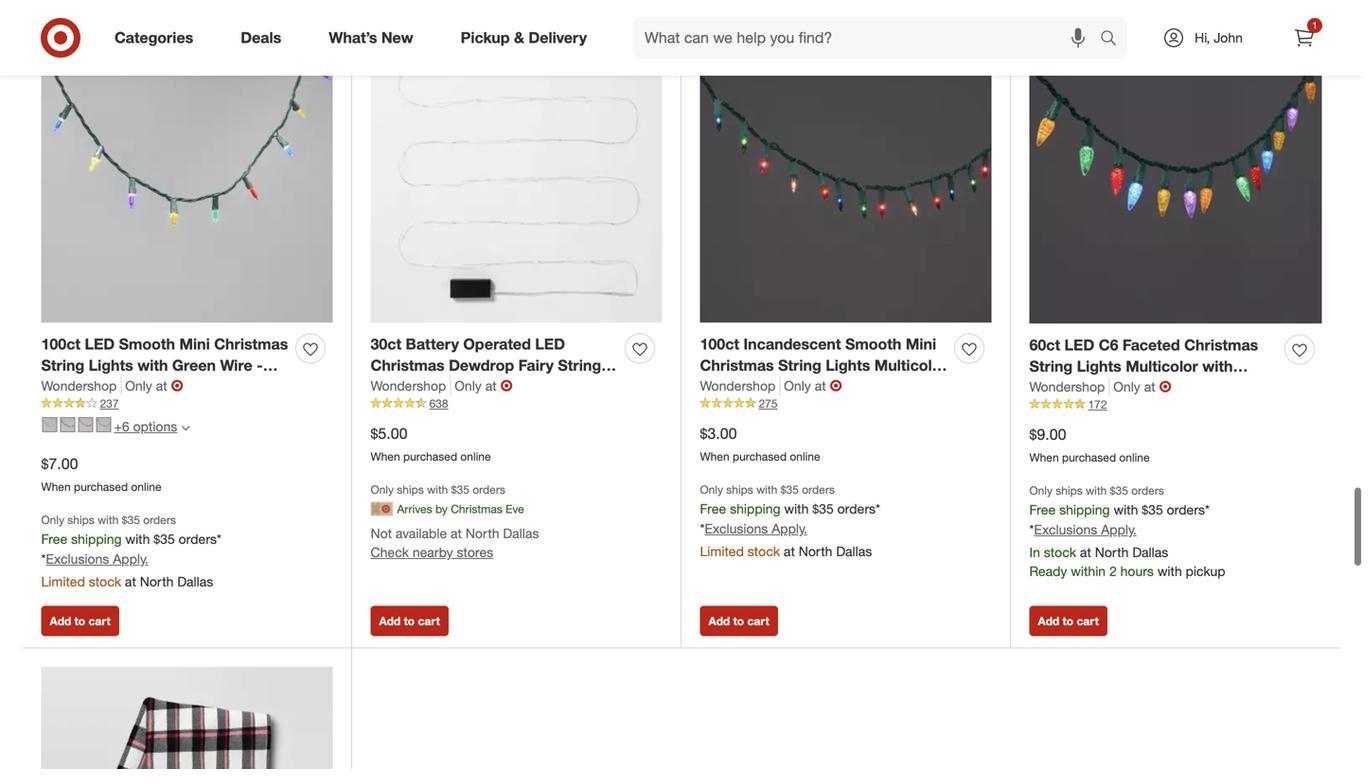 Task type: locate. For each thing, give the bounding box(es) containing it.
online down 172 link
[[1120, 451, 1150, 465]]

cool white image
[[60, 417, 75, 433]]

only ships with $35 orders free shipping with $35 orders* * exclusions apply. in stock at  north dallas ready within 2 hours with pickup
[[1030, 484, 1226, 580]]

100ct led smooth mini christmas string lights with green wire - wondershop™ image
[[41, 31, 333, 323], [41, 31, 333, 323]]

100ct up cool white icon
[[41, 335, 80, 354]]

shipping
[[730, 501, 781, 518], [1060, 502, 1110, 518], [71, 531, 122, 548]]

wondershop only at ¬ for $3.00
[[700, 377, 842, 395]]

online for $9.00
[[1120, 451, 1150, 465]]

online down "+6 options" at the left
[[131, 480, 161, 494]]

ships for 100ct incandescent smooth mini christmas string lights multicolor with green wire - wondershop™
[[727, 483, 753, 497]]

purchased for $5.00
[[403, 450, 457, 464]]

0 horizontal spatial free
[[41, 531, 67, 548]]

wondershop link up the "237" at left bottom
[[41, 377, 121, 396]]

when inside $7.00 when purchased online
[[41, 480, 71, 494]]

add to cart for $3.00
[[709, 614, 770, 629]]

What can we help you find? suggestions appear below search field
[[633, 17, 1105, 59]]

2 cart from the left
[[418, 614, 440, 629]]

string
[[41, 357, 84, 375], [558, 357, 601, 375], [778, 357, 822, 375], [1030, 358, 1073, 376]]

string inside 100ct led smooth mini christmas string lights with green wire - wondershop™
[[41, 357, 84, 375]]

100ct incandescent smooth mini christmas string lights multicolor with green wire - wondershop™ image
[[700, 31, 992, 323], [700, 31, 992, 323]]

free down $3.00
[[700, 501, 726, 518]]

wondershop only at ¬ up 638
[[371, 377, 513, 395]]

shipping for $9.00
[[1060, 502, 1110, 518]]

0 horizontal spatial stock
[[89, 574, 121, 590]]

when down $7.00
[[41, 480, 71, 494]]

pickup
[[1186, 563, 1226, 580]]

stock
[[748, 543, 780, 560], [1044, 544, 1077, 561], [89, 574, 121, 590]]

add for $5.00
[[379, 614, 401, 629]]

exclusions apply. button down $3.00 when purchased online
[[705, 520, 807, 539]]

wondershop™ inside 100ct led smooth mini christmas string lights with green wire - wondershop™
[[41, 378, 140, 397]]

orders down $7.00 when purchased online
[[143, 513, 176, 527]]

wondershop only at ¬ up '172'
[[1030, 378, 1172, 396]]

only ships with $35 orders free shipping with $35 orders* * exclusions apply. limited stock at  north dallas down $7.00 when purchased online
[[41, 513, 222, 590]]

2 horizontal spatial *
[[1030, 522, 1034, 538]]

string for 100ct incandescent smooth mini christmas string lights multicolor with green wire - wondershop™
[[778, 357, 822, 375]]

* inside the only ships with $35 orders free shipping with $35 orders* * exclusions apply. in stock at  north dallas ready within 2 hours with pickup
[[1030, 522, 1034, 538]]

0 horizontal spatial smooth
[[119, 335, 175, 354]]

4 add from the left
[[1038, 614, 1060, 629]]

wire right '275'
[[783, 378, 815, 397]]

2 horizontal spatial exclusions
[[1034, 522, 1098, 538]]

apply. for $9.00
[[1101, 522, 1137, 538]]

$3.00 when purchased online
[[700, 425, 821, 464]]

christmas down '30ct' on the left of the page
[[371, 357, 445, 375]]

wire inside 60ct led c6 faceted christmas string lights multicolor with green wire - wondershop™
[[1078, 379, 1110, 398]]

smooth up 237 link
[[119, 335, 175, 354]]

wondershop link up 638
[[371, 377, 451, 396]]

wondershop only at ¬ up '275'
[[700, 377, 842, 395]]

led up the fairy on the left top
[[535, 335, 565, 354]]

only down dewdrop
[[455, 378, 482, 394]]

- up 237 link
[[257, 357, 263, 375]]

lights up the "237" at left bottom
[[89, 357, 133, 375]]

north inside the only ships with $35 orders free shipping with $35 orders* * exclusions apply. in stock at  north dallas ready within 2 hours with pickup
[[1095, 544, 1129, 561]]

2 horizontal spatial led
[[1065, 336, 1095, 354]]

exclusions up in
[[1034, 522, 1098, 538]]

string down 60ct
[[1030, 358, 1073, 376]]

faceted
[[1123, 336, 1180, 354]]

1 horizontal spatial orders*
[[838, 501, 881, 518]]

what's new link
[[313, 17, 437, 59]]

to
[[74, 614, 85, 629], [404, 614, 415, 629], [733, 614, 744, 629], [1063, 614, 1074, 629]]

2 horizontal spatial apply.
[[1101, 522, 1137, 538]]

1 add to cart from the left
[[50, 614, 111, 629]]

wire up $5.00 at the left bottom of page
[[371, 400, 403, 418]]

add to cart
[[50, 614, 111, 629], [379, 614, 440, 629], [709, 614, 770, 629], [1038, 614, 1099, 629]]

1 horizontal spatial 100ct
[[700, 335, 740, 354]]

lights inside 30ct battery operated led christmas dewdrop fairy string lights warm white with silver wire - wondershop™
[[371, 378, 415, 397]]

1
[[1313, 19, 1318, 31]]

wondershop up the "237" at left bottom
[[41, 378, 117, 394]]

0 horizontal spatial exclusions apply. button
[[46, 550, 148, 569]]

275
[[759, 397, 778, 411]]

christmas for 60ct led c6 faceted christmas string lights multicolor with green wire - wondershop™
[[1185, 336, 1259, 354]]

only down $9.00 on the bottom of page
[[1030, 484, 1053, 498]]

wondershop link for 30ct battery operated led christmas dewdrop fairy string lights warm white with silver wire - wondershop™
[[371, 377, 451, 396]]

lights inside 100ct incandescent smooth mini christmas string lights multicolor with green wire - wondershop™
[[826, 357, 870, 375]]

¬ for 30ct battery operated led christmas dewdrop fairy string lights warm white with silver wire - wondershop™
[[501, 377, 513, 395]]

shipping inside the only ships with $35 orders free shipping with $35 orders* * exclusions apply. in stock at  north dallas ready within 2 hours with pickup
[[1060, 502, 1110, 518]]

operated
[[463, 335, 531, 354]]

led inside 60ct led c6 faceted christmas string lights multicolor with green wire - wondershop™
[[1065, 336, 1095, 354]]

exclusions apply. button for $7.00
[[46, 550, 148, 569]]

stores
[[457, 544, 493, 561]]

wondershop link for 100ct incandescent smooth mini christmas string lights multicolor with green wire - wondershop™
[[700, 377, 781, 396]]

1 horizontal spatial *
[[700, 521, 705, 537]]

green inside 100ct incandescent smooth mini christmas string lights multicolor with green wire - wondershop™
[[735, 378, 779, 397]]

to for $7.00
[[74, 614, 85, 629]]

638
[[429, 397, 448, 411]]

apply. for $3.00
[[772, 521, 807, 537]]

4 add to cart button from the left
[[1030, 606, 1108, 637]]

mini inside 100ct led smooth mini christmas string lights with green wire - wondershop™
[[179, 335, 210, 354]]

-
[[257, 357, 263, 375], [819, 378, 826, 397], [1114, 379, 1120, 398], [407, 400, 413, 418]]

2 horizontal spatial stock
[[1044, 544, 1077, 561]]

all colors + 6 more colors image
[[181, 424, 190, 433]]

multicolor for faceted
[[1126, 358, 1199, 376]]

hi,
[[1195, 29, 1210, 46]]

1 smooth from the left
[[119, 335, 175, 354]]

0 horizontal spatial green
[[172, 357, 216, 375]]

wondershop link
[[41, 377, 121, 396], [371, 377, 451, 396], [700, 377, 781, 396], [1030, 378, 1110, 397]]

cart
[[88, 614, 111, 629], [418, 614, 440, 629], [748, 614, 770, 629], [1077, 614, 1099, 629]]

multicolor inside 60ct led c6 faceted christmas string lights multicolor with green wire - wondershop™
[[1126, 358, 1199, 376]]

lights inside 100ct led smooth mini christmas string lights with green wire - wondershop™
[[89, 357, 133, 375]]

orders for 100ct incandescent smooth mini christmas string lights multicolor with green wire - wondershop™
[[802, 483, 835, 497]]

smooth inside 100ct led smooth mini christmas string lights with green wire - wondershop™
[[119, 335, 175, 354]]

green up 237 link
[[172, 357, 216, 375]]

wondershop link up '275'
[[700, 377, 781, 396]]

1 horizontal spatial free
[[700, 501, 726, 518]]

1 add from the left
[[50, 614, 71, 629]]

237
[[100, 397, 119, 411]]

christmas up 237 link
[[214, 335, 288, 354]]

ships down $9.00 when purchased online
[[1056, 484, 1083, 498]]

wondershop™ inside 60ct led c6 faceted christmas string lights multicolor with green wire - wondershop™
[[1125, 379, 1224, 398]]

multicolor up 275 link
[[875, 357, 947, 375]]

christmas inside 100ct incandescent smooth mini christmas string lights multicolor with green wire - wondershop™
[[700, 357, 774, 375]]

smooth for multicolor
[[846, 335, 902, 354]]

1 link
[[1284, 17, 1326, 59]]

0 horizontal spatial multicolor
[[875, 357, 947, 375]]

hi, john
[[1195, 29, 1243, 46]]

purchased inside $7.00 when purchased online
[[74, 480, 128, 494]]

$9.00 when purchased online
[[1030, 426, 1150, 465]]

1 horizontal spatial exclusions apply. button
[[705, 520, 807, 539]]

c6
[[1099, 336, 1119, 354]]

multicolor down faceted
[[1126, 358, 1199, 376]]

white
[[465, 378, 507, 397]]

lights inside 60ct led c6 faceted christmas string lights multicolor with green wire - wondershop™
[[1077, 358, 1122, 376]]

mini for with
[[179, 335, 210, 354]]

led for 60ct
[[1065, 336, 1095, 354]]

online inside the $5.00 when purchased online
[[461, 450, 491, 464]]

2 add to cart from the left
[[379, 614, 440, 629]]

apply. inside the only ships with $35 orders free shipping with $35 orders* * exclusions apply. in stock at  north dallas ready within 2 hours with pickup
[[1101, 522, 1137, 538]]

0 horizontal spatial 100ct
[[41, 335, 80, 354]]

add to cart for $5.00
[[379, 614, 440, 629]]

4 cart from the left
[[1077, 614, 1099, 629]]

wondershop only at ¬ up the "237" at left bottom
[[41, 377, 183, 395]]

lights down '30ct' on the left of the page
[[371, 378, 415, 397]]

in
[[1030, 544, 1041, 561]]

smooth inside 100ct incandescent smooth mini christmas string lights multicolor with green wire - wondershop™
[[846, 335, 902, 354]]

free
[[700, 501, 726, 518], [1030, 502, 1056, 518], [41, 531, 67, 548]]

purchased inside $3.00 when purchased online
[[733, 450, 787, 464]]

wondershop up 638
[[371, 378, 446, 394]]

free for $7.00
[[41, 531, 67, 548]]

1 horizontal spatial stock
[[748, 543, 780, 560]]

1 mini from the left
[[179, 335, 210, 354]]

shipping for $7.00
[[71, 531, 122, 548]]

60ct led c6 faceted christmas string lights multicolor with green wire - wondershop™ image
[[1030, 31, 1322, 324], [1030, 31, 1322, 324]]

*
[[700, 521, 705, 537], [1030, 522, 1034, 538], [41, 551, 46, 568]]

wondershop for 100ct led smooth mini christmas string lights with green wire - wondershop™
[[41, 378, 117, 394]]

green down the incandescent at the top right of the page
[[735, 378, 779, 397]]

green inside 100ct led smooth mini christmas string lights with green wire - wondershop™
[[172, 357, 216, 375]]

purchased
[[403, 450, 457, 464], [733, 450, 787, 464], [1062, 451, 1116, 465], [74, 480, 128, 494]]

ships
[[397, 483, 424, 497], [727, 483, 753, 497], [1056, 484, 1083, 498], [67, 513, 94, 527]]

0 horizontal spatial orders*
[[179, 531, 222, 548]]

when
[[371, 450, 400, 464], [700, 450, 730, 464], [1030, 451, 1059, 465], [41, 480, 71, 494]]

led up the "237" at left bottom
[[85, 335, 115, 354]]

orders down $3.00 when purchased online
[[802, 483, 835, 497]]

1 cart from the left
[[88, 614, 111, 629]]

0 horizontal spatial mini
[[179, 335, 210, 354]]

1 add to cart button from the left
[[41, 606, 119, 637]]

wire down c6
[[1078, 379, 1110, 398]]

- left 638
[[407, 400, 413, 418]]

2 100ct from the left
[[700, 335, 740, 354]]

0 horizontal spatial led
[[85, 335, 115, 354]]

1 vertical spatial limited
[[41, 574, 85, 590]]

buffalo check plush knit throw blanket - wondershop™ image
[[41, 667, 333, 770], [41, 667, 333, 770]]

3 to from the left
[[733, 614, 744, 629]]

string inside 100ct incandescent smooth mini christmas string lights multicolor with green wire - wondershop™
[[778, 357, 822, 375]]

¬ up 172 link
[[1160, 378, 1172, 396]]

1 horizontal spatial mini
[[906, 335, 937, 354]]

¬ for 100ct incandescent smooth mini christmas string lights multicolor with green wire - wondershop™
[[830, 377, 842, 395]]

christmas right by
[[451, 502, 503, 517]]

multicolor inside 100ct incandescent smooth mini christmas string lights multicolor with green wire - wondershop™
[[875, 357, 947, 375]]

multicolor twinkling image
[[96, 417, 111, 433]]

online up only ships with $35 orders
[[461, 450, 491, 464]]

2 horizontal spatial orders*
[[1167, 502, 1210, 518]]

shipping for $3.00
[[730, 501, 781, 518]]

led inside 100ct led smooth mini christmas string lights with green wire - wondershop™
[[85, 335, 115, 354]]

exclusions down $7.00 when purchased online
[[46, 551, 109, 568]]

wondershop for 30ct battery operated led christmas dewdrop fairy string lights warm white with silver wire - wondershop™
[[371, 378, 446, 394]]

4 add to cart from the left
[[1038, 614, 1099, 629]]

0 vertical spatial limited
[[700, 543, 744, 560]]

battery
[[406, 335, 459, 354]]

string up silver
[[558, 357, 601, 375]]

to for $9.00
[[1063, 614, 1074, 629]]

led left c6
[[1065, 336, 1095, 354]]

3 cart from the left
[[748, 614, 770, 629]]

exclusions down $3.00 when purchased online
[[705, 521, 768, 537]]

string for 60ct led c6 faceted christmas string lights multicolor with green wire - wondershop™
[[1030, 358, 1073, 376]]

purchased down $9.00 on the bottom of page
[[1062, 451, 1116, 465]]

multicolor image
[[42, 417, 57, 433]]

multicolor
[[875, 357, 947, 375], [1126, 358, 1199, 376]]

¬ up 638 link
[[501, 377, 513, 395]]

apply. down $3.00 when purchased online
[[772, 521, 807, 537]]

1 horizontal spatial smooth
[[846, 335, 902, 354]]

2 add to cart button from the left
[[371, 606, 449, 637]]

$35
[[451, 483, 470, 497], [781, 483, 799, 497], [1110, 484, 1129, 498], [813, 501, 834, 518], [1142, 502, 1163, 518], [122, 513, 140, 527], [154, 531, 175, 548]]

when inside $3.00 when purchased online
[[700, 450, 730, 464]]

1 horizontal spatial limited
[[700, 543, 744, 560]]

to for $5.00
[[404, 614, 415, 629]]

1 horizontal spatial multicolor
[[1126, 358, 1199, 376]]

* for $3.00
[[700, 521, 705, 537]]

wondershop up '172'
[[1030, 379, 1105, 395]]

+6
[[114, 419, 129, 435]]

wondershop link for 60ct led c6 faceted christmas string lights multicolor with green wire - wondershop™
[[1030, 378, 1110, 397]]

available
[[396, 526, 447, 542]]

online inside $9.00 when purchased online
[[1120, 451, 1150, 465]]

when down $5.00 at the left bottom of page
[[371, 450, 400, 464]]

orders
[[473, 483, 505, 497], [802, 483, 835, 497], [1132, 484, 1164, 498], [143, 513, 176, 527]]

with
[[137, 357, 168, 375], [1203, 358, 1233, 376], [511, 378, 541, 397], [700, 378, 731, 397], [427, 483, 448, 497], [757, 483, 778, 497], [1086, 484, 1107, 498], [784, 501, 809, 518], [1114, 502, 1139, 518], [98, 513, 119, 527], [125, 531, 150, 548], [1158, 563, 1182, 580]]

1 horizontal spatial exclusions
[[705, 521, 768, 537]]

wondershop
[[41, 378, 117, 394], [371, 378, 446, 394], [700, 378, 776, 394], [1030, 379, 1105, 395]]

2 add from the left
[[379, 614, 401, 629]]

1 horizontal spatial green
[[735, 378, 779, 397]]

purchased up only ships with $35 orders
[[403, 450, 457, 464]]

mini inside 100ct incandescent smooth mini christmas string lights multicolor with green wire - wondershop™
[[906, 335, 937, 354]]

free down $7.00
[[41, 531, 67, 548]]

online for $3.00
[[790, 450, 821, 464]]

when inside the $5.00 when purchased online
[[371, 450, 400, 464]]

¬ up 237 link
[[171, 377, 183, 395]]

30ct battery operated led christmas dewdrop fairy string lights warm white with silver wire - wondershop™ image
[[371, 31, 662, 323], [371, 31, 662, 323]]

silver
[[546, 378, 585, 397]]

60ct
[[1030, 336, 1061, 354]]

free for $3.00
[[700, 501, 726, 518]]

purchased for $7.00
[[74, 480, 128, 494]]

2 smooth from the left
[[846, 335, 902, 354]]

green
[[172, 357, 216, 375], [735, 378, 779, 397], [1030, 379, 1073, 398]]

100ct inside 100ct incandescent smooth mini christmas string lights multicolor with green wire - wondershop™
[[700, 335, 740, 354]]

dallas for 100ct incandescent smooth mini christmas string lights multicolor with green wire - wondershop™
[[836, 543, 872, 560]]

dallas for 100ct led smooth mini christmas string lights with green wire - wondershop™
[[177, 574, 213, 590]]

exclusions inside the only ships with $35 orders free shipping with $35 orders* * exclusions apply. in stock at  north dallas ready within 2 hours with pickup
[[1034, 522, 1098, 538]]

1 100ct from the left
[[41, 335, 80, 354]]

shipping down $7.00 when purchased online
[[71, 531, 122, 548]]

100ct left the incandescent at the top right of the page
[[700, 335, 740, 354]]

3 add from the left
[[709, 614, 730, 629]]

exclusions apply. button
[[705, 520, 807, 539], [1034, 521, 1137, 540], [46, 550, 148, 569]]

lights down c6
[[1077, 358, 1122, 376]]

shipping down $3.00 when purchased online
[[730, 501, 781, 518]]

dallas inside the only ships with $35 orders free shipping with $35 orders* * exclusions apply. in stock at  north dallas ready within 2 hours with pickup
[[1133, 544, 1169, 561]]

wondershop up '275'
[[700, 378, 776, 394]]

exclusions apply. button down $7.00 when purchased online
[[46, 550, 148, 569]]

when down $9.00 on the bottom of page
[[1030, 451, 1059, 465]]

add to cart button for $7.00
[[41, 606, 119, 637]]

2 to from the left
[[404, 614, 415, 629]]

172 link
[[1030, 397, 1322, 413]]

stock inside the only ships with $35 orders free shipping with $35 orders* * exclusions apply. in stock at  north dallas ready within 2 hours with pickup
[[1044, 544, 1077, 561]]

only down $3.00
[[700, 483, 723, 497]]

2 horizontal spatial shipping
[[1060, 502, 1110, 518]]

0 horizontal spatial exclusions
[[46, 551, 109, 568]]

- down the incandescent at the top right of the page
[[819, 378, 826, 397]]

- right '172'
[[1114, 379, 1120, 398]]

shipping up within
[[1060, 502, 1110, 518]]

cart for $3.00
[[748, 614, 770, 629]]

christmas up '275'
[[700, 357, 774, 375]]

online
[[461, 450, 491, 464], [790, 450, 821, 464], [1120, 451, 1150, 465], [131, 480, 161, 494]]

$9.00
[[1030, 426, 1067, 444]]

purchased inside $9.00 when purchased online
[[1062, 451, 1116, 465]]

add
[[50, 614, 71, 629], [379, 614, 401, 629], [709, 614, 730, 629], [1038, 614, 1060, 629]]

orders* inside the only ships with $35 orders free shipping with $35 orders* * exclusions apply. in stock at  north dallas ready within 2 hours with pickup
[[1167, 502, 1210, 518]]

3 add to cart button from the left
[[700, 606, 778, 637]]

0 horizontal spatial apply.
[[113, 551, 148, 568]]

smooth for with
[[119, 335, 175, 354]]

string down the incandescent at the top right of the page
[[778, 357, 822, 375]]

within
[[1071, 563, 1106, 580]]

3 add to cart from the left
[[709, 614, 770, 629]]

100ct inside 100ct led smooth mini christmas string lights with green wire - wondershop™
[[41, 335, 80, 354]]

string inside 60ct led c6 faceted christmas string lights multicolor with green wire - wondershop™
[[1030, 358, 1073, 376]]

¬ up 275 link
[[830, 377, 842, 395]]

100ct for 100ct led smooth mini christmas string lights with green wire - wondershop™
[[41, 335, 80, 354]]

smooth up 275 link
[[846, 335, 902, 354]]

1 horizontal spatial led
[[535, 335, 565, 354]]

orders inside the only ships with $35 orders free shipping with $35 orders* * exclusions apply. in stock at  north dallas ready within 2 hours with pickup
[[1132, 484, 1164, 498]]

orders up "arrives by christmas eve"
[[473, 483, 505, 497]]

string up cool white icon
[[41, 357, 84, 375]]

apply. down $7.00 when purchased online
[[113, 551, 148, 568]]

1 horizontal spatial only ships with $35 orders free shipping with $35 orders* * exclusions apply. limited stock at  north dallas
[[700, 483, 881, 560]]

ships inside the only ships with $35 orders free shipping with $35 orders* * exclusions apply. in stock at  north dallas ready within 2 hours with pickup
[[1056, 484, 1083, 498]]

100ct led smooth mini christmas string lights with green wire - wondershop™
[[41, 335, 288, 397]]

smooth
[[119, 335, 175, 354], [846, 335, 902, 354]]

exclusions
[[705, 521, 768, 537], [1034, 522, 1098, 538], [46, 551, 109, 568]]

1 horizontal spatial shipping
[[730, 501, 781, 518]]

0 horizontal spatial *
[[41, 551, 46, 568]]

deals link
[[225, 17, 305, 59]]

stock for $7.00
[[89, 574, 121, 590]]

&
[[514, 28, 525, 47]]

christmas inside 30ct battery operated led christmas dewdrop fairy string lights warm white with silver wire - wondershop™
[[371, 357, 445, 375]]

led for 100ct
[[85, 335, 115, 354]]

online down 275 link
[[790, 450, 821, 464]]

free up in
[[1030, 502, 1056, 518]]

0 horizontal spatial limited
[[41, 574, 85, 590]]

online for $5.00
[[461, 450, 491, 464]]

free inside the only ships with $35 orders free shipping with $35 orders* * exclusions apply. in stock at  north dallas ready within 2 hours with pickup
[[1030, 502, 1056, 518]]

orders* for $9.00
[[1167, 502, 1210, 518]]

led inside 30ct battery operated led christmas dewdrop fairy string lights warm white with silver wire - wondershop™
[[535, 335, 565, 354]]

incandescent
[[744, 335, 841, 354]]

lights for 60ct led c6 faceted christmas string lights multicolor with green wire - wondershop™
[[1077, 358, 1122, 376]]

1 horizontal spatial apply.
[[772, 521, 807, 537]]

mini
[[179, 335, 210, 354], [906, 335, 937, 354]]

ready
[[1030, 563, 1068, 580]]

wondershop only at ¬
[[41, 377, 183, 395], [371, 377, 513, 395], [700, 377, 842, 395], [1030, 378, 1172, 396]]

2 horizontal spatial free
[[1030, 502, 1056, 518]]

green inside 60ct led c6 faceted christmas string lights multicolor with green wire - wondershop™
[[1030, 379, 1073, 398]]

christmas right faceted
[[1185, 336, 1259, 354]]

add to cart button for $9.00
[[1030, 606, 1108, 637]]

1 to from the left
[[74, 614, 85, 629]]

dallas
[[503, 526, 539, 542], [836, 543, 872, 560], [1133, 544, 1169, 561], [177, 574, 213, 590]]

apply.
[[772, 521, 807, 537], [1101, 522, 1137, 538], [113, 551, 148, 568]]

orders down $9.00 when purchased online
[[1132, 484, 1164, 498]]

4 to from the left
[[1063, 614, 1074, 629]]

when for $5.00
[[371, 450, 400, 464]]

purchased down $3.00
[[733, 450, 787, 464]]

green down 60ct
[[1030, 379, 1073, 398]]

wondershop for 100ct incandescent smooth mini christmas string lights multicolor with green wire - wondershop™
[[700, 378, 776, 394]]

christmas inside 100ct led smooth mini christmas string lights with green wire - wondershop™
[[214, 335, 288, 354]]

stock for $3.00
[[748, 543, 780, 560]]

only ships with $35 orders free shipping with $35 orders* * exclusions apply. limited stock at  north dallas
[[700, 483, 881, 560], [41, 513, 222, 590]]

north
[[466, 526, 500, 542], [799, 543, 833, 560], [1095, 544, 1129, 561], [140, 574, 174, 590]]

add to cart for $7.00
[[50, 614, 111, 629]]

christmas inside 60ct led c6 faceted christmas string lights multicolor with green wire - wondershop™
[[1185, 336, 1259, 354]]

ships down $3.00 when purchased online
[[727, 483, 753, 497]]

wire up 237 link
[[220, 357, 253, 375]]

ships down $7.00 when purchased online
[[67, 513, 94, 527]]

orders for 60ct led c6 faceted christmas string lights multicolor with green wire - wondershop™
[[1132, 484, 1164, 498]]

30ct battery operated led christmas dewdrop fairy string lights warm white with silver wire - wondershop™ link
[[371, 334, 618, 418]]

online inside $7.00 when purchased online
[[131, 480, 161, 494]]

2 horizontal spatial green
[[1030, 379, 1073, 398]]

2 horizontal spatial exclusions apply. button
[[1034, 521, 1137, 540]]

when down $3.00
[[700, 450, 730, 464]]

0 horizontal spatial only ships with $35 orders free shipping with $35 orders* * exclusions apply. limited stock at  north dallas
[[41, 513, 222, 590]]

$7.00
[[41, 455, 78, 474]]

what's
[[329, 28, 377, 47]]

green for 100ct incandescent smooth mini christmas string lights multicolor with green wire - wondershop™
[[735, 378, 779, 397]]

lights
[[89, 357, 133, 375], [826, 357, 870, 375], [1077, 358, 1122, 376], [371, 378, 415, 397]]

2 mini from the left
[[906, 335, 937, 354]]

lights up 275 link
[[826, 357, 870, 375]]

apply. up 2
[[1101, 522, 1137, 538]]

$3.00
[[700, 425, 737, 443]]

when inside $9.00 when purchased online
[[1030, 451, 1059, 465]]

only ships with $35 orders free shipping with $35 orders* * exclusions apply. limited stock at  north dallas down $3.00 when purchased online
[[700, 483, 881, 560]]

online inside $3.00 when purchased online
[[790, 450, 821, 464]]

lights for 100ct led smooth mini christmas string lights with green wire - wondershop™
[[89, 357, 133, 375]]

0 horizontal spatial shipping
[[71, 531, 122, 548]]

purchased inside the $5.00 when purchased online
[[403, 450, 457, 464]]

cart for $5.00
[[418, 614, 440, 629]]

exclusions apply. button up within
[[1034, 521, 1137, 540]]

purchased down $7.00
[[74, 480, 128, 494]]

dewdrop
[[449, 357, 514, 375]]

wondershop link up '172'
[[1030, 378, 1110, 397]]



Task type: vqa. For each thing, say whether or not it's contained in the screenshot.
The Decor to the right
no



Task type: describe. For each thing, give the bounding box(es) containing it.
north inside not available at north dallas check nearby stores
[[466, 526, 500, 542]]

check
[[371, 544, 409, 561]]

638 link
[[371, 396, 662, 412]]

delivery
[[529, 28, 587, 47]]

dallas for 60ct led c6 faceted christmas string lights multicolor with green wire - wondershop™
[[1133, 544, 1169, 561]]

+6 options
[[114, 419, 177, 435]]

wire inside 100ct led smooth mini christmas string lights with green wire - wondershop™
[[220, 357, 253, 375]]

categories
[[115, 28, 193, 47]]

to for $3.00
[[733, 614, 744, 629]]

wire inside 100ct incandescent smooth mini christmas string lights multicolor with green wire - wondershop™
[[783, 378, 815, 397]]

wondershop™ inside 30ct battery operated led christmas dewdrop fairy string lights warm white with silver wire - wondershop™
[[418, 400, 517, 418]]

wondershop only at ¬ for $7.00
[[41, 377, 183, 395]]

exclusions for $9.00
[[1034, 522, 1098, 538]]

- inside 60ct led c6 faceted christmas string lights multicolor with green wire - wondershop™
[[1114, 379, 1120, 398]]

online for $7.00
[[131, 480, 161, 494]]

stock for $9.00
[[1044, 544, 1077, 561]]

with inside 100ct incandescent smooth mini christmas string lights multicolor with green wire - wondershop™
[[700, 378, 731, 397]]

categories link
[[98, 17, 217, 59]]

when for $3.00
[[700, 450, 730, 464]]

nearby
[[413, 544, 453, 561]]

arrives by christmas eve
[[397, 502, 524, 517]]

exclusions apply. button for $3.00
[[705, 520, 807, 539]]

wire inside 30ct battery operated led christmas dewdrop fairy string lights warm white with silver wire - wondershop™
[[371, 400, 403, 418]]

only ships with $35 orders free shipping with $35 orders* * exclusions apply. limited stock at  north dallas for $7.00
[[41, 513, 222, 590]]

check nearby stores button
[[371, 544, 493, 562]]

lights for 100ct incandescent smooth mini christmas string lights multicolor with green wire - wondershop™
[[826, 357, 870, 375]]

cart for $9.00
[[1077, 614, 1099, 629]]

when for $7.00
[[41, 480, 71, 494]]

options
[[133, 419, 177, 435]]

string for 100ct led smooth mini christmas string lights with green wire - wondershop™
[[41, 357, 84, 375]]

only down c6
[[1114, 379, 1141, 395]]

wondershop only at ¬ for $9.00
[[1030, 378, 1172, 396]]

seasonal shipping icon image
[[371, 498, 393, 521]]

only inside the only ships with $35 orders free shipping with $35 orders* * exclusions apply. in stock at  north dallas ready within 2 hours with pickup
[[1030, 484, 1053, 498]]

add for $9.00
[[1038, 614, 1060, 629]]

275 link
[[700, 396, 992, 412]]

christmas for 100ct led smooth mini christmas string lights with green wire - wondershop™
[[214, 335, 288, 354]]

only up seasonal shipping icon
[[371, 483, 394, 497]]

237 link
[[41, 396, 333, 412]]

green for 60ct led c6 faceted christmas string lights multicolor with green wire - wondershop™
[[1030, 379, 1073, 398]]

pickup & delivery
[[461, 28, 587, 47]]

only down $7.00
[[41, 513, 64, 527]]

not available at north dallas check nearby stores
[[371, 526, 539, 561]]

add for $3.00
[[709, 614, 730, 629]]

limited for $3.00
[[700, 543, 744, 560]]

exclusions apply. button for $9.00
[[1034, 521, 1137, 540]]

at inside not available at north dallas check nearby stores
[[451, 526, 462, 542]]

$5.00
[[371, 425, 408, 443]]

60ct led c6 faceted christmas string lights multicolor with green wire - wondershop™
[[1030, 336, 1259, 398]]

* for $7.00
[[41, 551, 46, 568]]

ships up arrives
[[397, 483, 424, 497]]

search button
[[1092, 17, 1137, 62]]

$7.00 when purchased online
[[41, 455, 161, 494]]

add to cart for $9.00
[[1038, 614, 1099, 629]]

warm
[[420, 378, 461, 397]]

apply. for $7.00
[[113, 551, 148, 568]]

when for $9.00
[[1030, 451, 1059, 465]]

at inside the only ships with $35 orders free shipping with $35 orders* * exclusions apply. in stock at  north dallas ready within 2 hours with pickup
[[1080, 544, 1092, 561]]

+6 options button
[[34, 412, 198, 442]]

with inside 30ct battery operated led christmas dewdrop fairy string lights warm white with silver wire - wondershop™
[[511, 378, 541, 397]]

multicolor for mini
[[875, 357, 947, 375]]

free for $9.00
[[1030, 502, 1056, 518]]

wondershop for 60ct led c6 faceted christmas string lights multicolor with green wire - wondershop™
[[1030, 379, 1105, 395]]

only ships with $35 orders free shipping with $35 orders* * exclusions apply. limited stock at  north dallas for $3.00
[[700, 483, 881, 560]]

all colors + 6 more colors element
[[181, 422, 190, 433]]

john
[[1214, 29, 1243, 46]]

$5.00 when purchased online
[[371, 425, 491, 464]]

fairy
[[518, 357, 554, 375]]

2
[[1110, 563, 1117, 580]]

limited for $7.00
[[41, 574, 85, 590]]

30ct battery operated led christmas dewdrop fairy string lights warm white with silver wire - wondershop™
[[371, 335, 601, 418]]

purchased for $9.00
[[1062, 451, 1116, 465]]

with inside 60ct led c6 faceted christmas string lights multicolor with green wire - wondershop™
[[1203, 358, 1233, 376]]

100ct for 100ct incandescent smooth mini christmas string lights multicolor with green wire - wondershop™
[[700, 335, 740, 354]]

search
[[1092, 30, 1137, 49]]

ships for 60ct led c6 faceted christmas string lights multicolor with green wire - wondershop™
[[1056, 484, 1083, 498]]

what's new
[[329, 28, 413, 47]]

add to cart button for $5.00
[[371, 606, 449, 637]]

by
[[436, 502, 448, 517]]

north for 60ct led c6 faceted christmas string lights multicolor with green wire - wondershop™
[[1095, 544, 1129, 561]]

30ct
[[371, 335, 402, 354]]

christmas for 30ct battery operated led christmas dewdrop fairy string lights warm white with silver wire - wondershop™
[[371, 357, 445, 375]]

wondershop link for 100ct led smooth mini christmas string lights with green wire - wondershop™
[[41, 377, 121, 396]]

not
[[371, 526, 392, 542]]

deals
[[241, 28, 281, 47]]

orders* for $7.00
[[179, 531, 222, 548]]

christmas for 100ct incandescent smooth mini christmas string lights multicolor with green wire - wondershop™
[[700, 357, 774, 375]]

arrives
[[397, 502, 432, 517]]

100ct incandescent smooth mini christmas string lights multicolor with green wire - wondershop™ link
[[700, 334, 947, 397]]

only down the incandescent at the top right of the page
[[784, 378, 811, 394]]

red image
[[78, 417, 93, 433]]

exclusions for $7.00
[[46, 551, 109, 568]]

add for $7.00
[[50, 614, 71, 629]]

¬ for 60ct led c6 faceted christmas string lights multicolor with green wire - wondershop™
[[1160, 378, 1172, 396]]

only ships with $35 orders
[[371, 483, 505, 497]]

- inside 100ct incandescent smooth mini christmas string lights multicolor with green wire - wondershop™
[[819, 378, 826, 397]]

cart for $7.00
[[88, 614, 111, 629]]

orders* for $3.00
[[838, 501, 881, 518]]

new
[[381, 28, 413, 47]]

- inside 30ct battery operated led christmas dewdrop fairy string lights warm white with silver wire - wondershop™
[[407, 400, 413, 418]]

orders for 100ct led smooth mini christmas string lights with green wire - wondershop™
[[143, 513, 176, 527]]

dallas inside not available at north dallas check nearby stores
[[503, 526, 539, 542]]

wondershop™ inside 100ct incandescent smooth mini christmas string lights multicolor with green wire - wondershop™
[[830, 378, 929, 397]]

pickup
[[461, 28, 510, 47]]

¬ for 100ct led smooth mini christmas string lights with green wire - wondershop™
[[171, 377, 183, 395]]

60ct led c6 faceted christmas string lights multicolor with green wire - wondershop™ link
[[1030, 335, 1278, 398]]

add to cart button for $3.00
[[700, 606, 778, 637]]

north for 100ct incandescent smooth mini christmas string lights multicolor with green wire - wondershop™
[[799, 543, 833, 560]]

hours
[[1121, 563, 1154, 580]]

only up "+6 options" at the left
[[125, 378, 152, 394]]

with inside 100ct led smooth mini christmas string lights with green wire - wondershop™
[[137, 357, 168, 375]]

* for $9.00
[[1030, 522, 1034, 538]]

- inside 100ct led smooth mini christmas string lights with green wire - wondershop™
[[257, 357, 263, 375]]

wondershop only at ¬ for $5.00
[[371, 377, 513, 395]]

172
[[1088, 398, 1107, 412]]

purchased for $3.00
[[733, 450, 787, 464]]

mini for multicolor
[[906, 335, 937, 354]]

exclusions for $3.00
[[705, 521, 768, 537]]

100ct incandescent smooth mini christmas string lights multicolor with green wire - wondershop™
[[700, 335, 947, 397]]

string inside 30ct battery operated led christmas dewdrop fairy string lights warm white with silver wire - wondershop™
[[558, 357, 601, 375]]

north for 100ct led smooth mini christmas string lights with green wire - wondershop™
[[140, 574, 174, 590]]

pickup & delivery link
[[445, 17, 611, 59]]

eve
[[506, 502, 524, 517]]

ships for 100ct led smooth mini christmas string lights with green wire - wondershop™
[[67, 513, 94, 527]]

100ct led smooth mini christmas string lights with green wire - wondershop™ link
[[41, 334, 288, 397]]



